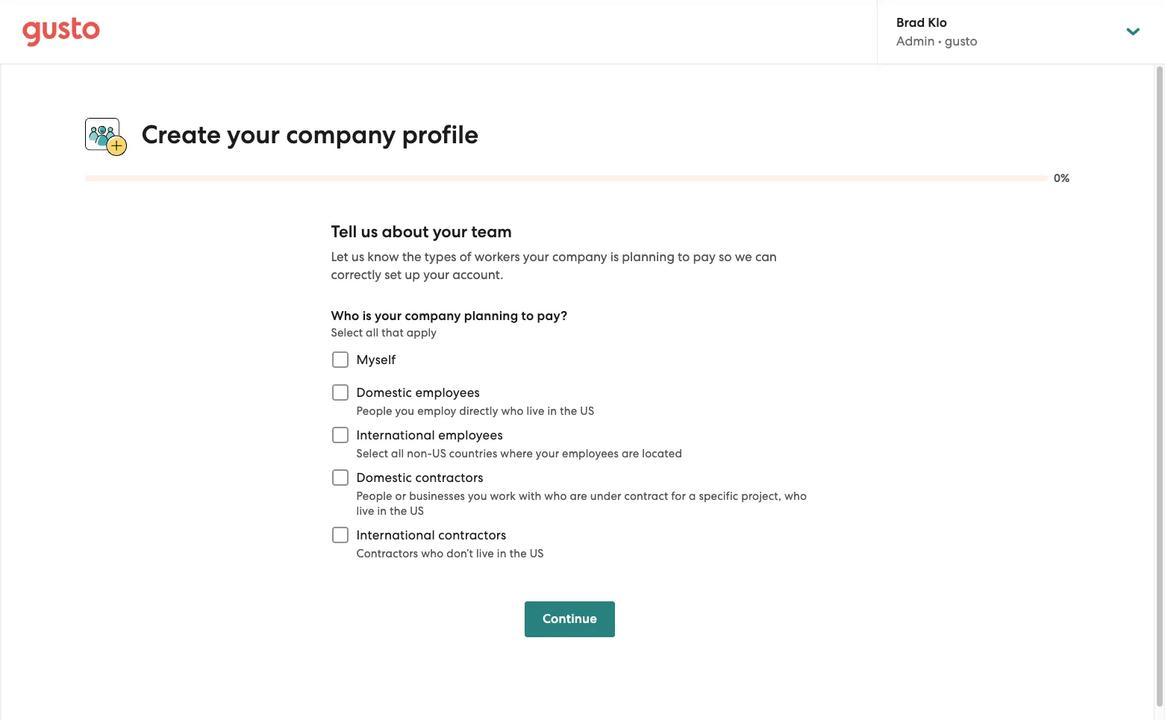 Task type: vqa. For each thing, say whether or not it's contained in the screenshot.


Task type: locate. For each thing, give the bounding box(es) containing it.
0 horizontal spatial to
[[522, 308, 534, 324]]

employees up countries
[[438, 428, 503, 443]]

1 horizontal spatial company
[[405, 308, 461, 324]]

the inside people or businesses you work with who are under contract for a specific project, who live in the us
[[390, 505, 407, 518]]

tell us about your team let us know the types of workers your company is planning to pay so we can correctly set up your account.
[[331, 222, 777, 282]]

employees for domestic employees
[[415, 385, 480, 400]]

1 vertical spatial employees
[[438, 428, 503, 443]]

all
[[366, 326, 379, 340], [391, 447, 404, 461]]

all left that
[[366, 326, 379, 340]]

1 horizontal spatial are
[[622, 447, 639, 461]]

is inside who is your company planning to pay? select all that apply
[[363, 308, 372, 324]]

you
[[395, 405, 415, 418], [468, 490, 487, 503]]

live up select all non-us countries where your employees are located
[[527, 405, 545, 418]]

1 horizontal spatial in
[[497, 547, 507, 561]]

types
[[425, 249, 457, 264]]

people you employ directly who live in the us
[[356, 405, 594, 418]]

who is your company planning to pay? select all that apply
[[331, 308, 568, 340]]

to left pay?
[[522, 308, 534, 324]]

are
[[622, 447, 639, 461], [570, 490, 587, 503]]

us right tell
[[361, 222, 378, 242]]

businesses
[[409, 490, 465, 503]]

live right 'don't'
[[476, 547, 494, 561]]

international
[[356, 428, 435, 443], [356, 528, 435, 543]]

company inside who is your company planning to pay? select all that apply
[[405, 308, 461, 324]]

0 horizontal spatial live
[[356, 505, 374, 518]]

in up contractors
[[377, 505, 387, 518]]

0 horizontal spatial all
[[366, 326, 379, 340]]

pay?
[[537, 308, 568, 324]]

gusto
[[945, 34, 978, 49]]

to
[[678, 249, 690, 264], [522, 308, 534, 324]]

1 vertical spatial company
[[552, 249, 607, 264]]

in inside people or businesses you work with who are under contract for a specific project, who live in the us
[[377, 505, 387, 518]]

1 horizontal spatial all
[[391, 447, 404, 461]]

international for international contractors
[[356, 528, 435, 543]]

klo
[[928, 15, 947, 31]]

1 vertical spatial to
[[522, 308, 534, 324]]

1 vertical spatial us
[[351, 249, 364, 264]]

international contractors
[[356, 528, 506, 543]]

1 vertical spatial international
[[356, 528, 435, 543]]

0 vertical spatial people
[[356, 405, 392, 418]]

to inside who is your company planning to pay? select all that apply
[[522, 308, 534, 324]]

specific
[[699, 490, 738, 503]]

countries
[[449, 447, 498, 461]]

let
[[331, 249, 348, 264]]

live inside people or businesses you work with who are under contract for a specific project, who live in the us
[[356, 505, 374, 518]]

the
[[402, 249, 422, 264], [560, 405, 577, 418], [390, 505, 407, 518], [510, 547, 527, 561]]

are left "under" on the bottom of the page
[[570, 490, 587, 503]]

1 vertical spatial contractors
[[438, 528, 506, 543]]

people or businesses you work with who are under contract for a specific project, who live in the us
[[356, 490, 807, 518]]

us
[[361, 222, 378, 242], [351, 249, 364, 264]]

your right create
[[227, 119, 280, 150]]

Domestic contractors checkbox
[[324, 461, 356, 494]]

2 international from the top
[[356, 528, 435, 543]]

located
[[642, 447, 682, 461]]

the down or
[[390, 505, 407, 518]]

live up international contractors option
[[356, 505, 374, 518]]

your up that
[[375, 308, 402, 324]]

•
[[938, 34, 942, 49]]

with
[[519, 490, 542, 503]]

1 horizontal spatial is
[[610, 249, 619, 264]]

us
[[580, 405, 594, 418], [432, 447, 446, 461], [410, 505, 424, 518], [530, 547, 544, 561]]

2 vertical spatial employees
[[562, 447, 619, 461]]

2 horizontal spatial company
[[552, 249, 607, 264]]

0 vertical spatial planning
[[622, 249, 675, 264]]

the right 'don't'
[[510, 547, 527, 561]]

contractors for domestic contractors
[[415, 470, 483, 485]]

contractors who don't live in the us
[[356, 547, 544, 561]]

1 vertical spatial live
[[356, 505, 374, 518]]

people inside people or businesses you work with who are under contract for a specific project, who live in the us
[[356, 490, 392, 503]]

up
[[405, 267, 420, 282]]

0 horizontal spatial is
[[363, 308, 372, 324]]

who down international contractors on the bottom of page
[[421, 547, 444, 561]]

domestic up or
[[356, 470, 412, 485]]

1 vertical spatial people
[[356, 490, 392, 503]]

non-
[[407, 447, 432, 461]]

0 vertical spatial company
[[286, 119, 396, 150]]

1 horizontal spatial to
[[678, 249, 690, 264]]

pay
[[693, 249, 716, 264]]

0 vertical spatial in
[[548, 405, 557, 418]]

employees up employ
[[415, 385, 480, 400]]

0 horizontal spatial are
[[570, 490, 587, 503]]

international for international employees
[[356, 428, 435, 443]]

your
[[227, 119, 280, 150], [433, 222, 467, 242], [523, 249, 549, 264], [423, 267, 450, 282], [375, 308, 402, 324], [536, 447, 559, 461]]

0 vertical spatial is
[[610, 249, 619, 264]]

2 vertical spatial company
[[405, 308, 461, 324]]

international up contractors
[[356, 528, 435, 543]]

to inside tell us about your team let us know the types of workers your company is planning to pay so we can correctly set up your account.
[[678, 249, 690, 264]]

create
[[141, 119, 221, 150]]

domestic
[[356, 385, 412, 400], [356, 470, 412, 485]]

the up up
[[402, 249, 422, 264]]

company
[[286, 119, 396, 150], [552, 249, 607, 264], [405, 308, 461, 324]]

account.
[[453, 267, 504, 282]]

0 vertical spatial contractors
[[415, 470, 483, 485]]

your down the types
[[423, 267, 450, 282]]

to left pay at the top right of the page
[[678, 249, 690, 264]]

you left work
[[468, 490, 487, 503]]

international up the non-
[[356, 428, 435, 443]]

planning
[[622, 249, 675, 264], [464, 308, 518, 324]]

apply
[[407, 326, 437, 340]]

1 vertical spatial you
[[468, 490, 487, 503]]

2 horizontal spatial live
[[527, 405, 545, 418]]

1 vertical spatial select
[[356, 447, 388, 461]]

contractors
[[356, 547, 418, 561]]

0 vertical spatial live
[[527, 405, 545, 418]]

select all non-us countries where your employees are located
[[356, 447, 682, 461]]

in up select all non-us countries where your employees are located
[[548, 405, 557, 418]]

brad klo admin • gusto
[[897, 15, 978, 49]]

a
[[689, 490, 696, 503]]

create your company profile
[[141, 119, 479, 150]]

employees
[[415, 385, 480, 400], [438, 428, 503, 443], [562, 447, 619, 461]]

0 vertical spatial are
[[622, 447, 639, 461]]

select up domestic contractors 'checkbox'
[[356, 447, 388, 461]]

select
[[331, 326, 363, 340], [356, 447, 388, 461]]

your right workers
[[523, 249, 549, 264]]

who
[[501, 405, 524, 418], [544, 490, 567, 503], [785, 490, 807, 503], [421, 547, 444, 561]]

us inside people or businesses you work with who are under contract for a specific project, who live in the us
[[410, 505, 424, 518]]

so
[[719, 249, 732, 264]]

1 horizontal spatial planning
[[622, 249, 675, 264]]

in
[[548, 405, 557, 418], [377, 505, 387, 518], [497, 547, 507, 561]]

us up correctly
[[351, 249, 364, 264]]

directly
[[459, 405, 498, 418]]

planning left pay at the top right of the page
[[622, 249, 675, 264]]

1 international from the top
[[356, 428, 435, 443]]

who right directly
[[501, 405, 524, 418]]

domestic employees
[[356, 385, 480, 400]]

0 vertical spatial employees
[[415, 385, 480, 400]]

0 vertical spatial all
[[366, 326, 379, 340]]

0 vertical spatial international
[[356, 428, 435, 443]]

people
[[356, 405, 392, 418], [356, 490, 392, 503]]

people left or
[[356, 490, 392, 503]]

0 vertical spatial us
[[361, 222, 378, 242]]

planning down account.
[[464, 308, 518, 324]]

0 horizontal spatial you
[[395, 405, 415, 418]]

select down who
[[331, 326, 363, 340]]

domestic contractors
[[356, 470, 483, 485]]

know
[[367, 249, 399, 264]]

live
[[527, 405, 545, 418], [356, 505, 374, 518], [476, 547, 494, 561]]

2 domestic from the top
[[356, 470, 412, 485]]

tell
[[331, 222, 357, 242]]

1 domestic from the top
[[356, 385, 412, 400]]

all inside who is your company planning to pay? select all that apply
[[366, 326, 379, 340]]

0 horizontal spatial in
[[377, 505, 387, 518]]

in right 'don't'
[[497, 547, 507, 561]]

0 vertical spatial to
[[678, 249, 690, 264]]

0 vertical spatial select
[[331, 326, 363, 340]]

is
[[610, 249, 619, 264], [363, 308, 372, 324]]

your up the types
[[433, 222, 467, 242]]

0 horizontal spatial company
[[286, 119, 396, 150]]

you inside people or businesses you work with who are under contract for a specific project, who live in the us
[[468, 490, 487, 503]]

1 people from the top
[[356, 405, 392, 418]]

the up select all non-us countries where your employees are located
[[560, 405, 577, 418]]

set
[[385, 267, 402, 282]]

0 vertical spatial domestic
[[356, 385, 412, 400]]

people up international employees "checkbox"
[[356, 405, 392, 418]]

2 horizontal spatial in
[[548, 405, 557, 418]]

your right where
[[536, 447, 559, 461]]

2 people from the top
[[356, 490, 392, 503]]

2 vertical spatial live
[[476, 547, 494, 561]]

who
[[331, 308, 359, 324]]

1 vertical spatial domestic
[[356, 470, 412, 485]]

1 vertical spatial in
[[377, 505, 387, 518]]

employees up "under" on the bottom of the page
[[562, 447, 619, 461]]

1 vertical spatial is
[[363, 308, 372, 324]]

1 vertical spatial are
[[570, 490, 587, 503]]

domestic down myself
[[356, 385, 412, 400]]

or
[[395, 490, 406, 503]]

planning inside who is your company planning to pay? select all that apply
[[464, 308, 518, 324]]

0 horizontal spatial planning
[[464, 308, 518, 324]]

all left the non-
[[391, 447, 404, 461]]

we
[[735, 249, 752, 264]]

contractors up businesses
[[415, 470, 483, 485]]

are left "located"
[[622, 447, 639, 461]]

you down domestic employees
[[395, 405, 415, 418]]

contractors up 'don't'
[[438, 528, 506, 543]]

1 vertical spatial planning
[[464, 308, 518, 324]]

people for domestic contractors
[[356, 490, 392, 503]]

contractors
[[415, 470, 483, 485], [438, 528, 506, 543]]

work
[[490, 490, 516, 503]]

who right the with
[[544, 490, 567, 503]]

1 horizontal spatial you
[[468, 490, 487, 503]]

Myself checkbox
[[324, 344, 356, 376]]



Task type: describe. For each thing, give the bounding box(es) containing it.
under
[[590, 490, 622, 503]]

2 vertical spatial in
[[497, 547, 507, 561]]

0 vertical spatial you
[[395, 405, 415, 418]]

International contractors checkbox
[[324, 519, 356, 552]]

team
[[471, 222, 512, 242]]

employ
[[417, 405, 456, 418]]

brad
[[897, 15, 925, 31]]

who right project,
[[785, 490, 807, 503]]

where
[[500, 447, 533, 461]]

workers
[[475, 249, 520, 264]]

of
[[460, 249, 472, 264]]

company inside tell us about your team let us know the types of workers your company is planning to pay so we can correctly set up your account.
[[552, 249, 607, 264]]

people for domestic employees
[[356, 405, 392, 418]]

admin
[[897, 34, 935, 49]]

select inside who is your company planning to pay? select all that apply
[[331, 326, 363, 340]]

1 vertical spatial all
[[391, 447, 404, 461]]

are inside people or businesses you work with who are under contract for a specific project, who live in the us
[[570, 490, 587, 503]]

contract
[[624, 490, 668, 503]]

employees for international employees
[[438, 428, 503, 443]]

planning inside tell us about your team let us know the types of workers your company is planning to pay so we can correctly set up your account.
[[622, 249, 675, 264]]

about
[[382, 222, 429, 242]]

1 horizontal spatial live
[[476, 547, 494, 561]]

continue button
[[525, 602, 615, 638]]

International employees checkbox
[[324, 419, 356, 452]]

correctly
[[331, 267, 382, 282]]

international employees
[[356, 428, 503, 443]]

profile
[[402, 119, 479, 150]]

domestic for domestic contractors
[[356, 470, 412, 485]]

domestic for domestic employees
[[356, 385, 412, 400]]

for
[[671, 490, 686, 503]]

myself
[[356, 352, 396, 367]]

continue
[[543, 612, 597, 627]]

your inside who is your company planning to pay? select all that apply
[[375, 308, 402, 324]]

0%
[[1054, 172, 1070, 185]]

is inside tell us about your team let us know the types of workers your company is planning to pay so we can correctly set up your account.
[[610, 249, 619, 264]]

can
[[755, 249, 777, 264]]

project,
[[741, 490, 782, 503]]

don't
[[447, 547, 473, 561]]

that
[[382, 326, 404, 340]]

home image
[[22, 17, 100, 47]]

contractors for international contractors
[[438, 528, 506, 543]]

the inside tell us about your team let us know the types of workers your company is planning to pay so we can correctly set up your account.
[[402, 249, 422, 264]]

Domestic employees checkbox
[[324, 376, 356, 409]]



